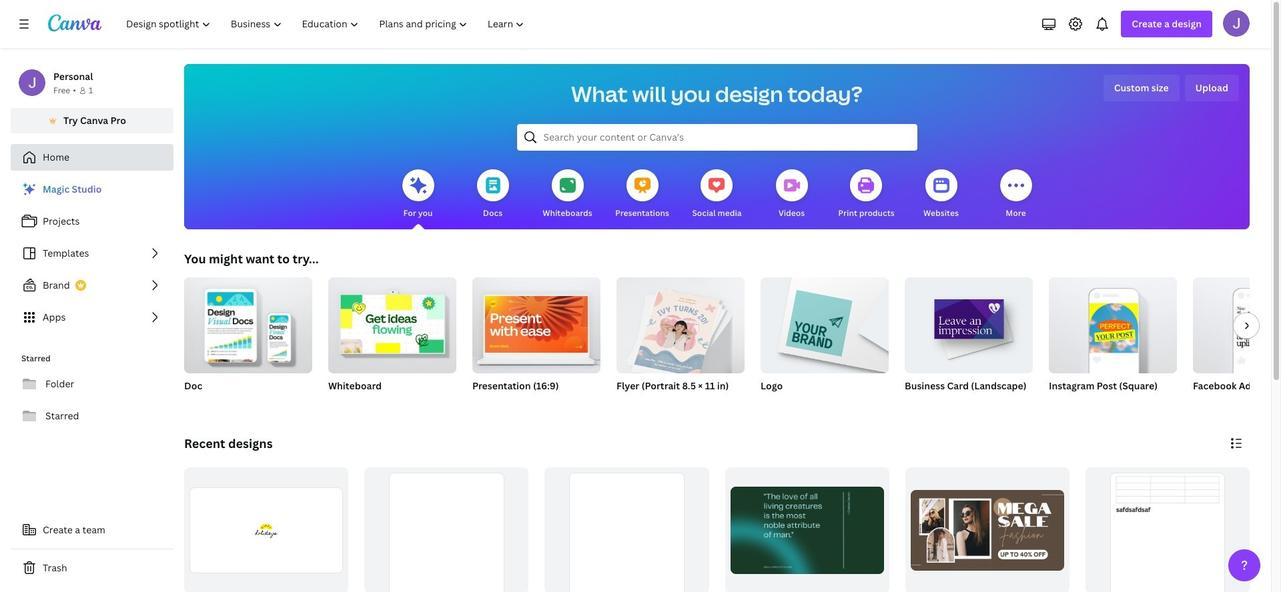 Task type: locate. For each thing, give the bounding box(es) containing it.
jacob simon image
[[1224, 10, 1250, 37]]

None search field
[[517, 124, 918, 151]]

list
[[11, 176, 174, 331]]

top level navigation element
[[117, 11, 536, 37]]

group
[[184, 272, 312, 410], [184, 272, 312, 374], [328, 272, 457, 410], [328, 272, 457, 374], [473, 272, 601, 410], [473, 272, 601, 374], [617, 272, 745, 410], [617, 272, 745, 378], [1049, 272, 1178, 410], [1049, 272, 1178, 374], [761, 278, 889, 410], [905, 278, 1033, 410], [1194, 278, 1282, 410], [1194, 278, 1282, 374], [184, 468, 349, 593], [365, 468, 529, 593], [545, 468, 709, 593], [725, 468, 890, 593], [906, 468, 1070, 593], [1086, 468, 1250, 593]]



Task type: describe. For each thing, give the bounding box(es) containing it.
Search search field
[[544, 125, 891, 150]]



Task type: vqa. For each thing, say whether or not it's contained in the screenshot.
course
no



